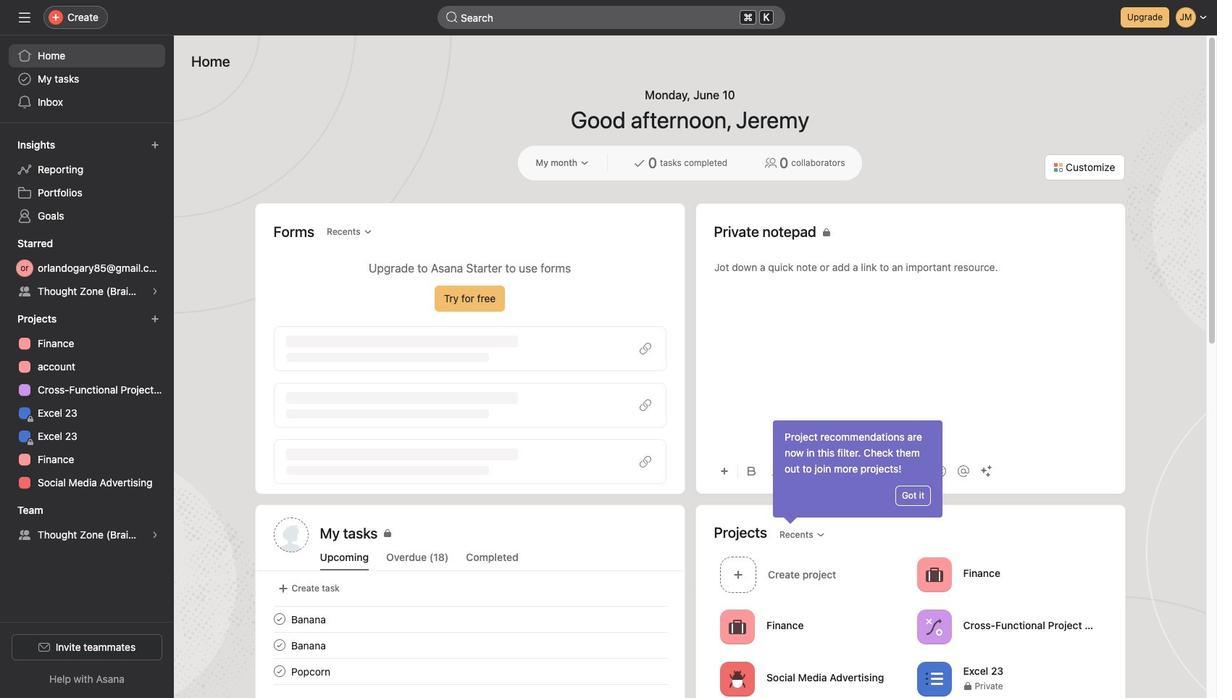 Task type: locate. For each thing, give the bounding box(es) containing it.
link image
[[909, 467, 918, 476]]

strikethrough image
[[817, 467, 825, 476]]

0 vertical spatial mark complete image
[[271, 637, 288, 654]]

hide sidebar image
[[19, 12, 30, 23]]

mark complete image
[[271, 637, 288, 654], [271, 663, 288, 680]]

see details, thought zone (brainstorm space) image
[[151, 287, 159, 296], [151, 531, 159, 539]]

list item
[[256, 632, 685, 658]]

2 mark complete image from the top
[[271, 663, 288, 680]]

italics image
[[770, 467, 779, 476]]

0 vertical spatial see details, thought zone (brainstorm space) image
[[151, 287, 159, 296]]

teams element
[[0, 497, 174, 550]]

isinverse image
[[447, 12, 458, 23]]

or image
[[20, 260, 29, 277]]

1 vertical spatial mark complete checkbox
[[271, 663, 288, 680]]

0 vertical spatial mark complete checkbox
[[271, 637, 288, 654]]

new insights image
[[151, 141, 159, 149]]

line_and_symbols image
[[926, 618, 943, 635]]

ai assist options (upgrade) image
[[981, 465, 993, 477]]

tooltip
[[774, 420, 943, 522]]

1 mark complete image from the top
[[271, 637, 288, 654]]

Mark complete checkbox
[[271, 637, 288, 654], [271, 663, 288, 680]]

at mention image
[[958, 465, 970, 477]]

1 vertical spatial mark complete image
[[271, 663, 288, 680]]

bold image
[[747, 467, 756, 476]]

bug image
[[729, 670, 746, 688]]

add profile photo image
[[274, 518, 308, 552]]

list image
[[926, 670, 943, 688]]

2 see details, thought zone (brainstorm space) image from the top
[[151, 531, 159, 539]]

underline image
[[793, 467, 802, 476]]

1 vertical spatial see details, thought zone (brainstorm space) image
[[151, 531, 159, 539]]

bulleted list image
[[863, 467, 872, 476]]

starred element
[[0, 231, 174, 306]]

None field
[[438, 6, 786, 29]]

toolbar
[[714, 455, 1107, 487]]

Search tasks, projects, and more text field
[[438, 6, 786, 29]]

numbered list image
[[886, 467, 895, 476]]



Task type: vqa. For each thing, say whether or not it's contained in the screenshot.
the bottom Mark complete icon
yes



Task type: describe. For each thing, give the bounding box(es) containing it.
new project or portfolio image
[[151, 315, 159, 323]]

1 see details, thought zone (brainstorm space) image from the top
[[151, 287, 159, 296]]

see details, thought zone (brainstorm space) image inside teams element
[[151, 531, 159, 539]]

emoji image
[[935, 465, 946, 477]]

briefcase image
[[926, 566, 943, 583]]

insights element
[[0, 132, 174, 231]]

global element
[[0, 36, 174, 123]]

2 mark complete checkbox from the top
[[271, 663, 288, 680]]

mark complete image
[[271, 610, 288, 628]]

insert an object image
[[720, 467, 729, 476]]

briefcase image
[[729, 618, 746, 635]]

code image
[[840, 467, 849, 476]]

Mark complete checkbox
[[271, 610, 288, 628]]

projects element
[[0, 306, 174, 497]]

1 mark complete checkbox from the top
[[271, 637, 288, 654]]



